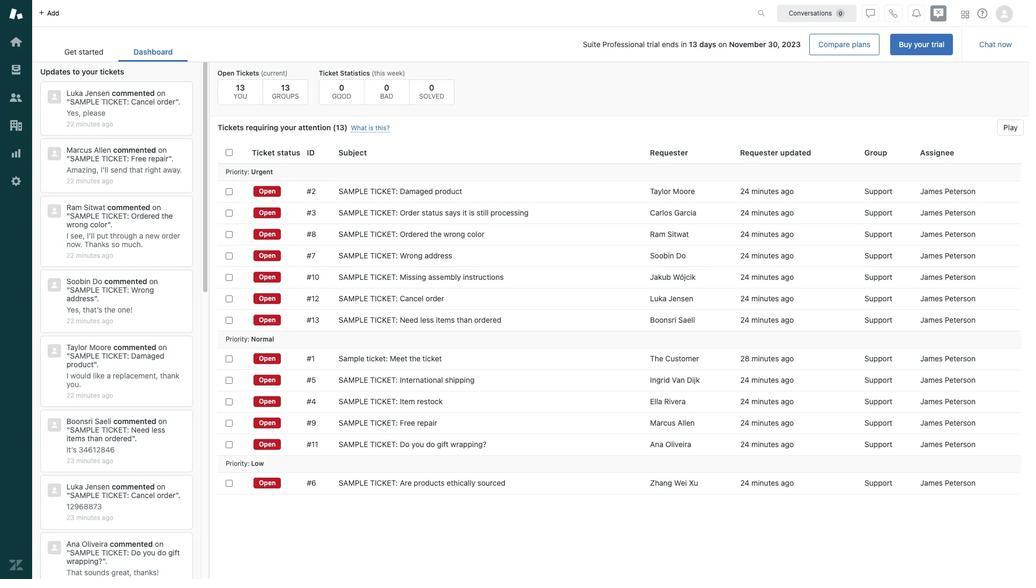 Task type: describe. For each thing, give the bounding box(es) containing it.
low
[[251, 460, 264, 468]]

subject
[[339, 148, 367, 157]]

soobin for soobin do commented
[[67, 277, 91, 286]]

13 inside the '13 groups'
[[281, 83, 290, 92]]

james peterson for zhang wei xu
[[921, 478, 976, 488]]

luka inside grid
[[651, 294, 667, 303]]

conversations
[[789, 9, 833, 17]]

open tickets (current)
[[218, 69, 288, 77]]

" for yes, that's the one!
[[67, 285, 70, 295]]

1 vertical spatial wrong
[[444, 230, 465, 239]]

ticket statistics (this week)
[[319, 69, 405, 77]]

ticket: up sample ticket: ordered the wrong color link
[[370, 187, 398, 196]]

priority : normal
[[226, 335, 274, 343]]

open for #12
[[259, 294, 276, 303]]

ticket: up like
[[101, 351, 129, 360]]

ticket: up please
[[101, 97, 129, 106]]

notifications image
[[913, 9, 921, 17]]

restock
[[417, 397, 443, 406]]

amazing, i'll send that right away. 22 minutes ago
[[67, 165, 182, 185]]

0 vertical spatial tickets
[[236, 69, 259, 77]]

in
[[681, 40, 687, 49]]

ticket for ticket statistics (this week)
[[319, 69, 339, 77]]

marcus allen
[[651, 418, 695, 427]]

#4
[[307, 397, 316, 406]]

get started image
[[9, 35, 23, 49]]

commented for 23
[[112, 482, 155, 492]]

sample ticket: order status says it is still processing link
[[339, 208, 529, 218]]

minutes inside i would like a replacement, thank you. 22 minutes ago
[[76, 391, 100, 399]]

1 vertical spatial tickets
[[218, 123, 244, 132]]

urgent
[[251, 168, 273, 176]]

13 inside 13 you
[[236, 83, 245, 92]]

peterson for ana oliveira
[[945, 440, 976, 449]]

do up that's at left
[[93, 277, 102, 286]]

a inside i see, i'll put through a new order now. thanks so much. 22 minutes ago
[[139, 231, 143, 240]]

0 vertical spatial wrong
[[67, 220, 88, 229]]

conversations button
[[778, 5, 857, 22]]

suite
[[583, 40, 601, 49]]

ago inside i would like a replacement, thank you. 22 minutes ago
[[102, 391, 113, 399]]

sample right "#7"
[[339, 251, 368, 260]]

#8
[[307, 230, 316, 239]]

minutes inside the 'yes, please 22 minutes ago'
[[76, 120, 100, 128]]

sample up amazing,
[[70, 154, 99, 163]]

would
[[70, 371, 91, 380]]

0 vertical spatial sample ticket: damaged product
[[339, 187, 463, 196]]

0 solved
[[419, 83, 445, 100]]

24 for luka jensen
[[741, 294, 750, 303]]

play button
[[998, 120, 1024, 136]]

ticket: up sample ticket: wrong address link
[[370, 230, 398, 239]]

i for i would like a replacement, thank you.
[[67, 371, 68, 380]]

sample ticket: do you do gift wrapping? inside grid
[[339, 440, 487, 449]]

requester for requester
[[650, 148, 689, 157]]

ticket status
[[252, 148, 301, 157]]

open for #1
[[259, 355, 276, 363]]

ticket: up one!
[[101, 285, 129, 295]]

that's
[[83, 305, 102, 314]]

sample ticket: meet the ticket link
[[339, 354, 442, 364]]

sample ticket: need less items than ordered inside grid
[[339, 315, 502, 324]]

is inside grid
[[469, 208, 475, 217]]

dijk
[[687, 375, 700, 385]]

commented for 34612846
[[113, 417, 156, 426]]

group
[[865, 148, 888, 157]]

#5
[[307, 375, 316, 385]]

allen for marcus allen commented
[[94, 146, 111, 155]]

sample ticket: item restock
[[339, 397, 443, 406]]

the down sample ticket: order status says it is still processing link
[[431, 230, 442, 239]]

sample up sample ticket: free repair
[[339, 397, 368, 406]]

support for carlos garcia
[[865, 208, 893, 217]]

on " for that's
[[67, 277, 158, 295]]

24 minutes ago for luka jensen
[[741, 294, 794, 303]]

#9
[[307, 418, 316, 427]]

ticket: up 'that sounds great, thanks!'
[[101, 548, 129, 557]]

open for #11
[[259, 440, 276, 448]]

12968873
[[67, 502, 102, 511]]

ingrid
[[651, 375, 670, 385]]

tickets
[[100, 67, 124, 76]]

gift inside sample ticket: do you do gift wrapping?
[[168, 548, 180, 557]]

peterson for ella rivera
[[945, 397, 976, 406]]

requester updated
[[741, 148, 812, 157]]

chat now
[[980, 40, 1013, 49]]

0 horizontal spatial sample ticket: damaged product
[[67, 351, 164, 369]]

international
[[400, 375, 443, 385]]

24 minutes ago for marcus allen
[[741, 418, 794, 427]]

james peterson for taylor moore
[[921, 187, 976, 196]]

22 inside the amazing, i'll send that right away. 22 minutes ago
[[67, 177, 74, 185]]

ago inside 12968873 23 minutes ago
[[102, 514, 113, 522]]

buy
[[900, 40, 913, 49]]

24 minutes ago for ana oliveira
[[741, 440, 794, 449]]

replacement,
[[113, 371, 158, 380]]

you
[[234, 92, 247, 100]]

peterson for luka jensen
[[945, 294, 976, 303]]

moore for taylor moore
[[673, 187, 695, 196]]

thank
[[160, 371, 180, 380]]

that sounds great, thanks!
[[67, 568, 159, 577]]

soobin do commented
[[67, 277, 147, 286]]

james for ana oliveira
[[921, 440, 943, 449]]

jensen inside grid
[[669, 294, 694, 303]]

on " for see,
[[67, 203, 161, 220]]

the right meet
[[410, 354, 421, 363]]

missing
[[400, 272, 427, 282]]

luka for 12968873
[[67, 482, 83, 492]]

jakub wójcik
[[651, 272, 696, 282]]

xu
[[689, 478, 699, 488]]

sample ticket: international shipping link
[[339, 375, 475, 385]]

ticket:
[[367, 354, 388, 363]]

13 left what
[[336, 123, 345, 132]]

support for ingrid van dijk
[[865, 375, 893, 385]]

wrapping? inside sample ticket: do you do gift wrapping?
[[67, 557, 102, 566]]

22 inside the 'yes, please 22 minutes ago'
[[67, 120, 74, 128]]

james for ella rivera
[[921, 397, 943, 406]]

ana for ana oliveira commented
[[67, 539, 80, 549]]

zhang wei xu
[[651, 478, 699, 488]]

on " for i'll
[[67, 146, 167, 163]]

you inside grid
[[412, 440, 424, 449]]

add
[[47, 9, 59, 17]]

support for the customer
[[865, 354, 893, 363]]

13 inside section
[[689, 40, 698, 49]]

sample up 34612846
[[70, 425, 99, 434]]

repair for sample ticket: free repair
[[417, 418, 437, 427]]

open for #10
[[259, 273, 276, 281]]

8 on " from the top
[[67, 539, 164, 557]]

moore for taylor moore commented
[[89, 343, 111, 352]]

: for low
[[248, 460, 250, 468]]

1 vertical spatial product
[[67, 360, 94, 369]]

peterson for jakub wójcik
[[945, 272, 976, 282]]

#6
[[307, 478, 316, 488]]

taylor for taylor moore commented
[[67, 343, 87, 352]]

sample right #10
[[339, 272, 368, 282]]

week)
[[387, 69, 405, 77]]

minutes inside "yes, that's the one! 22 minutes ago"
[[76, 317, 100, 325]]

a inside i would like a replacement, thank you. 22 minutes ago
[[107, 371, 111, 380]]

sample down subject
[[339, 187, 368, 196]]

28 minutes ago
[[741, 354, 795, 363]]

free for sample ticket: free repair ".
[[131, 154, 147, 163]]

24 for ram sitwat
[[741, 230, 750, 239]]

customers image
[[9, 91, 23, 105]]

saeli for boonsri saeli
[[679, 315, 695, 324]]

zendesk image
[[9, 558, 23, 572]]

carlos garcia
[[651, 208, 697, 217]]

professional
[[603, 40, 645, 49]]

zendesk products image
[[962, 10, 970, 18]]

chat now button
[[971, 34, 1021, 55]]

van
[[672, 375, 685, 385]]

sample up please
[[70, 97, 99, 106]]

sample ticket: damaged product link
[[339, 187, 463, 196]]

sample down sample
[[339, 375, 368, 385]]

on for 12968873
[[157, 482, 166, 492]]

priority for priority : low
[[226, 460, 248, 468]]

ticket: up sample ticket: free repair
[[370, 397, 398, 406]]

do inside sample ticket: do you do gift wrapping?
[[131, 548, 141, 557]]

add button
[[32, 0, 66, 26]]

jensen for yes, please
[[85, 88, 110, 98]]

ticket
[[423, 354, 442, 363]]

on " for would
[[67, 343, 167, 360]]

open for #6
[[259, 479, 276, 487]]

new
[[145, 231, 160, 240]]

ticket: left order
[[370, 208, 398, 217]]

saeli for boonsri saeli commented
[[95, 417, 111, 426]]

minutes inside the it's 34612846 23 minutes ago
[[76, 457, 100, 465]]

i'll inside the amazing, i'll send that right away. 22 minutes ago
[[101, 165, 108, 175]]

sample inside 'link'
[[339, 315, 368, 324]]

24 for ingrid van dijk
[[741, 375, 750, 385]]

solved
[[419, 92, 445, 100]]

jakub
[[651, 272, 671, 282]]

34612846
[[79, 445, 115, 454]]

compare plans button
[[810, 34, 880, 55]]

sample up see,
[[70, 211, 99, 220]]

products
[[414, 478, 445, 488]]

tickets requiring your attention ( 13 ) what is this?
[[218, 123, 390, 132]]

good
[[332, 92, 352, 100]]

ticket: down sample ticket: free repair link
[[370, 440, 398, 449]]

james peterson for jakub wójcik
[[921, 272, 976, 282]]

28
[[741, 354, 750, 363]]

#12
[[307, 294, 320, 303]]

your for tickets requiring your attention ( 13 ) what is this?
[[280, 123, 297, 132]]

luka jensen
[[651, 294, 694, 303]]

one!
[[118, 305, 133, 314]]

sample right #12 at the left bottom of the page
[[339, 294, 368, 303]]

send
[[110, 165, 127, 175]]

ticket: up sample ticket: need less items than ordered 'link'
[[370, 294, 398, 303]]

" for i see, i'll put through a new order now. thanks so much.
[[67, 211, 70, 220]]

24 minutes ago for zhang wei xu
[[741, 478, 794, 488]]

dashboard
[[134, 47, 173, 56]]

sample ticket: do you do gift wrapping? link
[[339, 440, 487, 449]]

oliveira for ana oliveira
[[666, 440, 692, 449]]

play
[[1004, 123, 1019, 132]]

1 horizontal spatial product
[[435, 187, 463, 196]]

you inside sample ticket: do you do gift wrapping?
[[143, 548, 155, 557]]

1 vertical spatial cancel
[[400, 294, 424, 303]]

ticket: down sample ticket: ordered the wrong color link
[[370, 251, 398, 260]]

ram sitwat commented
[[67, 203, 150, 212]]

on inside section
[[719, 40, 728, 49]]

22 inside "yes, that's the one! 22 minutes ago"
[[67, 317, 74, 325]]

item
[[400, 397, 415, 406]]

on for amazing, i'll send that right away.
[[158, 146, 167, 155]]

on for that sounds great, thanks!
[[155, 539, 164, 549]]

ticket: up 34612846
[[101, 425, 129, 434]]

priority : low
[[226, 460, 264, 468]]

sample right #8
[[339, 230, 368, 239]]

updates to your tickets
[[40, 67, 124, 76]]

taylor moore commented
[[67, 343, 156, 352]]

0 horizontal spatial sample ticket: need less items than ordered
[[67, 425, 165, 443]]

i for i see, i'll put through a new order now. thanks so much.
[[67, 231, 68, 240]]

on " for 34612846
[[67, 417, 167, 434]]

ticket: down sample ticket: item restock link
[[370, 418, 398, 427]]

sample up the 12968873
[[70, 491, 99, 500]]

24 minutes ago for ram sitwat
[[741, 230, 794, 239]]

james for taylor moore
[[921, 187, 943, 196]]

1 vertical spatial ordered
[[105, 434, 132, 443]]

0 vertical spatial address
[[425, 251, 453, 260]]

ago inside "yes, that's the one! 22 minutes ago"
[[102, 317, 113, 325]]

(this
[[372, 69, 385, 77]]

peterson for zhang wei xu
[[945, 478, 976, 488]]

0 horizontal spatial sample ticket: do you do gift wrapping?
[[67, 548, 180, 566]]

#10
[[307, 272, 320, 282]]

james for boonsri saeli
[[921, 315, 943, 324]]

0 vertical spatial sample ticket: ordered the wrong color
[[67, 211, 173, 229]]

1 vertical spatial address
[[67, 294, 94, 303]]

cancel for 12968873
[[131, 491, 155, 500]]

id
[[307, 148, 315, 157]]

carlos
[[651, 208, 673, 217]]

#13
[[307, 315, 320, 324]]

peterson for the customer
[[945, 354, 976, 363]]

0 horizontal spatial color
[[90, 220, 108, 229]]

taylor for taylor moore
[[651, 187, 671, 196]]

support for ram sitwat
[[865, 230, 893, 239]]

james peterson for ana oliveira
[[921, 440, 976, 449]]

order inside sample ticket: cancel order link
[[426, 294, 444, 303]]

0 vertical spatial status
[[277, 148, 301, 157]]

sample ticket: item restock link
[[339, 397, 443, 407]]

james peterson for luka jensen
[[921, 294, 976, 303]]

james peterson for ella rivera
[[921, 397, 976, 406]]

24 for zhang wei xu
[[741, 478, 750, 488]]

than inside 'link'
[[457, 315, 473, 324]]

thanks!
[[134, 568, 159, 577]]

ram for ram sitwat
[[651, 230, 666, 239]]

sample up would
[[70, 351, 99, 360]]

sample ticket: missing assembly instructions link
[[339, 272, 504, 282]]

sample ticket: need less items than ordered link
[[339, 315, 502, 325]]

organizations image
[[9, 119, 23, 132]]

0 horizontal spatial damaged
[[131, 351, 164, 360]]

#11
[[307, 440, 318, 449]]

sample ticket: ordered the wrong color inside grid
[[339, 230, 485, 239]]

22 inside i see, i'll put through a new order now. thanks so much. 22 minutes ago
[[67, 251, 74, 259]]



Task type: locate. For each thing, give the bounding box(es) containing it.
ends
[[662, 40, 679, 49]]

0 horizontal spatial repair
[[149, 154, 169, 163]]

order
[[400, 208, 420, 217]]

0 horizontal spatial items
[[67, 434, 85, 443]]

days
[[700, 40, 717, 49]]

23 down it's at the bottom of the page
[[67, 457, 74, 465]]

2 : from the top
[[248, 335, 250, 343]]

the customer
[[651, 354, 700, 363]]

7 james from the top
[[921, 315, 943, 324]]

24 for marcus allen
[[741, 418, 750, 427]]

trial for professional
[[647, 40, 660, 49]]

0 horizontal spatial ordered
[[105, 434, 132, 443]]

" up it's at the bottom of the page
[[67, 425, 70, 434]]

on for yes, please
[[157, 88, 166, 98]]

sample ticket: cancel order ". up 12968873 23 minutes ago
[[70, 491, 181, 500]]

free down item
[[400, 418, 415, 427]]

1 horizontal spatial sitwat
[[668, 230, 689, 239]]

please
[[83, 108, 106, 117]]

" for 12968873
[[67, 491, 70, 500]]

luka down to
[[67, 88, 83, 98]]

to
[[73, 67, 80, 76]]

jensen
[[85, 88, 110, 98], [669, 294, 694, 303], [85, 482, 110, 492]]

0 vertical spatial color
[[90, 220, 108, 229]]

free up the that
[[131, 154, 147, 163]]

5 peterson from the top
[[945, 272, 976, 282]]

24 for boonsri saeli
[[741, 315, 750, 324]]

ticket inside grid
[[252, 148, 275, 157]]

minutes inside i see, i'll put through a new order now. thanks so much. 22 minutes ago
[[76, 251, 100, 259]]

james for ingrid van dijk
[[921, 375, 943, 385]]

gift inside grid
[[437, 440, 449, 449]]

November 30, 2023 text field
[[730, 40, 801, 49]]

sample ticket: cancel order ". for yes, please
[[70, 97, 181, 106]]

sample ticket: ordered the wrong color up "through"
[[67, 211, 173, 229]]

: for urgent
[[248, 168, 250, 176]]

1 vertical spatial damaged
[[131, 351, 164, 360]]

commented up great,
[[110, 539, 153, 549]]

commented up "through"
[[107, 203, 150, 212]]

ticket: up "through"
[[101, 211, 129, 220]]

grid containing ticket status
[[210, 142, 1030, 579]]

12 24 from the top
[[741, 478, 750, 488]]

open for #2
[[259, 187, 276, 195]]

ticket: down sample ticket: meet the ticket link
[[370, 375, 398, 385]]

7 james peterson from the top
[[921, 315, 976, 324]]

2 horizontal spatial your
[[915, 40, 930, 49]]

5 " from the top
[[67, 351, 70, 360]]

" for that sounds great, thanks!
[[67, 548, 70, 557]]

marcus for marcus allen
[[651, 418, 676, 427]]

jensen for 12968873
[[85, 482, 110, 492]]

ticket: down sample ticket: cancel order link
[[370, 315, 398, 324]]

0 vertical spatial boonsri
[[651, 315, 677, 324]]

sounds
[[84, 568, 109, 577]]

1 vertical spatial luka jensen commented
[[67, 482, 155, 492]]

boonsri down the "luka jensen"
[[651, 315, 677, 324]]

0 horizontal spatial sample ticket: wrong address
[[67, 285, 154, 303]]

7 on " from the top
[[67, 482, 166, 500]]

24 for ana oliveira
[[741, 440, 750, 449]]

1 horizontal spatial less
[[421, 315, 434, 324]]

ram down carlos
[[651, 230, 666, 239]]

tickets up select all tickets checkbox
[[218, 123, 244, 132]]

" up "now."
[[67, 211, 70, 220]]

0 horizontal spatial than
[[87, 434, 103, 443]]

1 horizontal spatial sample ticket: damaged product
[[339, 187, 463, 196]]

minutes inside 12968873 23 minutes ago
[[76, 514, 100, 522]]

commented for would
[[113, 343, 156, 352]]

boonsri for boonsri saeli
[[651, 315, 677, 324]]

2 james peterson from the top
[[921, 208, 976, 217]]

cancel
[[131, 97, 155, 106], [400, 294, 424, 303], [131, 491, 155, 500]]

5 james from the top
[[921, 272, 943, 282]]

24 minutes ago for soobin do
[[741, 251, 794, 260]]

0 horizontal spatial sample ticket: ordered the wrong color
[[67, 211, 173, 229]]

ticket: inside 'link'
[[370, 315, 398, 324]]

1 horizontal spatial ticket
[[319, 69, 339, 77]]

1 horizontal spatial need
[[400, 315, 419, 324]]

allen up send
[[94, 146, 111, 155]]

9 24 minutes ago from the top
[[741, 397, 794, 406]]

1 vertical spatial need
[[131, 425, 150, 434]]

than down the instructions
[[457, 315, 473, 324]]

1 horizontal spatial moore
[[673, 187, 695, 196]]

product up would
[[67, 360, 94, 369]]

3 24 minutes ago from the top
[[741, 230, 794, 239]]

sitwat down carlos garcia
[[668, 230, 689, 239]]

0 horizontal spatial ordered
[[131, 211, 160, 220]]

6 " from the top
[[67, 425, 70, 434]]

sample ticket: wrong address inside grid
[[339, 251, 453, 260]]

yes, inside "yes, that's the one! 22 minutes ago"
[[67, 305, 81, 314]]

0 vertical spatial you
[[412, 440, 424, 449]]

oliveira down marcus allen
[[666, 440, 692, 449]]

ago
[[102, 120, 113, 128], [102, 177, 113, 185], [782, 187, 794, 196], [782, 208, 794, 217], [782, 230, 794, 239], [782, 251, 794, 260], [102, 251, 113, 259], [782, 272, 794, 282], [782, 294, 794, 303], [782, 315, 794, 324], [102, 317, 113, 325], [782, 354, 795, 363], [782, 375, 794, 385], [102, 391, 113, 399], [782, 397, 794, 406], [782, 418, 794, 427], [782, 440, 794, 449], [102, 457, 113, 465], [782, 478, 794, 488], [102, 514, 113, 522]]

0 vertical spatial sample ticket: wrong address
[[339, 251, 453, 260]]

get started
[[64, 47, 103, 56]]

8 " from the top
[[67, 548, 70, 557]]

open for #8
[[259, 230, 276, 238]]

sample up 'that'
[[70, 548, 99, 557]]

1 support from the top
[[865, 187, 893, 196]]

open
[[218, 69, 235, 77], [259, 187, 276, 195], [259, 209, 276, 217], [259, 230, 276, 238], [259, 252, 276, 260], [259, 273, 276, 281], [259, 294, 276, 303], [259, 316, 276, 324], [259, 355, 276, 363], [259, 376, 276, 384], [259, 397, 276, 405], [259, 419, 276, 427], [259, 440, 276, 448], [259, 479, 276, 487]]

repair inside grid
[[417, 418, 437, 427]]

sample ticket: ordered the wrong color link
[[339, 230, 485, 239]]

ago inside the amazing, i'll send that right away. 22 minutes ago
[[102, 177, 113, 185]]

2 peterson from the top
[[945, 208, 976, 217]]

2 24 minutes ago from the top
[[741, 208, 794, 217]]

1 vertical spatial gift
[[168, 548, 180, 557]]

1 horizontal spatial ordered
[[475, 315, 502, 324]]

items up it's at the bottom of the page
[[67, 434, 85, 443]]

0 down (this
[[384, 83, 390, 92]]

james peterson for the customer
[[921, 354, 976, 363]]

1 vertical spatial yes,
[[67, 305, 81, 314]]

ticket: up send
[[101, 154, 129, 163]]

0 vertical spatial luka
[[67, 88, 83, 98]]

marcus allen commented
[[67, 146, 156, 155]]

marcus inside grid
[[651, 418, 676, 427]]

2 vertical spatial cancel
[[131, 491, 155, 500]]

moore inside grid
[[673, 187, 695, 196]]

jensen up the 12968873
[[85, 482, 110, 492]]

open for #5
[[259, 376, 276, 384]]

0 horizontal spatial sitwat
[[84, 203, 105, 212]]

0 vertical spatial ticket
[[319, 69, 339, 77]]

23 inside 12968873 23 minutes ago
[[67, 514, 74, 522]]

luka jensen commented
[[67, 88, 155, 98], [67, 482, 155, 492]]

11 peterson from the top
[[945, 418, 976, 427]]

james for carlos garcia
[[921, 208, 943, 217]]

1 vertical spatial marcus
[[651, 418, 676, 427]]

0 for 0 good
[[339, 83, 345, 92]]

ticket: up 12968873 23 minutes ago
[[101, 491, 129, 500]]

yes, for yes, please
[[67, 108, 81, 117]]

1 vertical spatial sitwat
[[668, 230, 689, 239]]

section
[[197, 34, 954, 55]]

11 support from the top
[[865, 418, 893, 427]]

sample ticket: need less items than ordered down sample ticket: cancel order link
[[339, 315, 502, 324]]

10 james peterson from the top
[[921, 397, 976, 406]]

2 requester from the left
[[741, 148, 779, 157]]

1 vertical spatial jensen
[[669, 294, 694, 303]]

on " up like
[[67, 343, 167, 360]]

saeli up 34612846
[[95, 417, 111, 426]]

0 horizontal spatial status
[[277, 148, 301, 157]]

5 support from the top
[[865, 272, 893, 282]]

1 vertical spatial i
[[67, 371, 68, 380]]

1 vertical spatial wrapping?
[[67, 557, 102, 566]]

need inside 'link'
[[400, 315, 419, 324]]

peterson for carlos garcia
[[945, 208, 976, 217]]

section containing suite professional trial ends in
[[197, 34, 954, 55]]

james peterson for carlos garcia
[[921, 208, 976, 217]]

8 james from the top
[[921, 354, 943, 363]]

10 james from the top
[[921, 397, 943, 406]]

4 22 from the top
[[67, 317, 74, 325]]

sample ticket: need less items than ordered
[[339, 315, 502, 324], [67, 425, 165, 443]]

tab list containing get started
[[49, 42, 188, 62]]

2 24 from the top
[[741, 208, 750, 217]]

None checkbox
[[226, 188, 233, 195], [226, 209, 233, 216], [226, 252, 233, 259], [226, 274, 233, 281], [226, 355, 233, 362], [226, 398, 233, 405], [226, 420, 233, 427], [226, 480, 233, 487], [226, 188, 233, 195], [226, 209, 233, 216], [226, 252, 233, 259], [226, 274, 233, 281], [226, 355, 233, 362], [226, 398, 233, 405], [226, 420, 233, 427], [226, 480, 233, 487]]

1 vertical spatial color
[[467, 230, 485, 239]]

9 james peterson from the top
[[921, 375, 976, 385]]

0 horizontal spatial wrong
[[131, 285, 154, 295]]

Select All Tickets checkbox
[[226, 149, 233, 156]]

away.
[[163, 165, 182, 175]]

1 vertical spatial sample ticket: need less items than ordered
[[67, 425, 165, 443]]

commented up replacement,
[[113, 343, 156, 352]]

do inside sample ticket: do you do gift wrapping?
[[158, 548, 166, 557]]

ana oliveira commented
[[67, 539, 153, 549]]

" up amazing,
[[67, 154, 70, 163]]

0 vertical spatial yes,
[[67, 108, 81, 117]]

support for zhang wei xu
[[865, 478, 893, 488]]

0 inside 0 bad
[[384, 83, 390, 92]]

wrapping? inside grid
[[451, 440, 487, 449]]

i'll inside i see, i'll put through a new order now. thanks so much. 22 minutes ago
[[87, 231, 95, 240]]

4 24 minutes ago from the top
[[741, 251, 794, 260]]

color down still
[[467, 230, 485, 239]]

24 for ella rivera
[[741, 397, 750, 406]]

3 priority from the top
[[226, 460, 248, 468]]

taylor up carlos
[[651, 187, 671, 196]]

priority down select all tickets checkbox
[[226, 168, 248, 176]]

soobin up jakub
[[651, 251, 675, 260]]

still
[[477, 208, 489, 217]]

allen for marcus allen
[[678, 418, 695, 427]]

allen
[[94, 146, 111, 155], [678, 418, 695, 427]]

13 peterson from the top
[[945, 478, 976, 488]]

0 inside '0 solved'
[[429, 83, 435, 92]]

0 vertical spatial wrong
[[400, 251, 423, 260]]

0 vertical spatial less
[[421, 315, 434, 324]]

3 james from the top
[[921, 230, 943, 239]]

ana for ana oliveira
[[651, 440, 664, 449]]

i inside i would like a replacement, thank you. 22 minutes ago
[[67, 371, 68, 380]]

6 peterson from the top
[[945, 294, 976, 303]]

marcus down ella rivera
[[651, 418, 676, 427]]

23 inside the it's 34612846 23 minutes ago
[[67, 457, 74, 465]]

wrapping? up ethically
[[451, 440, 487, 449]]

1 " from the top
[[67, 97, 70, 106]]

assignee
[[921, 148, 955, 157]]

sample ticket: wrong address up one!
[[67, 285, 154, 303]]

13 support from the top
[[865, 478, 893, 488]]

3 support from the top
[[865, 230, 893, 239]]

support for boonsri saeli
[[865, 315, 893, 324]]

sample right #6
[[339, 478, 368, 488]]

priority for priority : normal
[[226, 335, 248, 343]]

12 24 minutes ago from the top
[[741, 478, 794, 488]]

1 trial from the left
[[647, 40, 660, 49]]

2 luka jensen commented from the top
[[67, 482, 155, 492]]

1 horizontal spatial gift
[[437, 440, 449, 449]]

james for soobin do
[[921, 251, 943, 260]]

luka jensen commented down tickets
[[67, 88, 155, 98]]

13 you
[[234, 83, 247, 100]]

jensen down wójcik
[[669, 294, 694, 303]]

commented
[[112, 88, 155, 98], [113, 146, 156, 155], [107, 203, 150, 212], [104, 277, 147, 286], [113, 343, 156, 352], [113, 417, 156, 426], [112, 482, 155, 492], [110, 539, 153, 549]]

0 horizontal spatial your
[[82, 67, 98, 76]]

get
[[64, 47, 77, 56]]

sample ticket: free repair
[[339, 418, 437, 427]]

support for soobin do
[[865, 251, 893, 260]]

sample ticket: free repair link
[[339, 418, 437, 428]]

trial for your
[[932, 40, 945, 49]]

11 james peterson from the top
[[921, 418, 976, 427]]

8 24 minutes ago from the top
[[741, 375, 794, 385]]

luka down jakub
[[651, 294, 667, 303]]

#3
[[307, 208, 316, 217]]

repair down restock
[[417, 418, 437, 427]]

support for ana oliveira
[[865, 440, 893, 449]]

7 24 from the top
[[741, 315, 750, 324]]

attention
[[299, 123, 331, 132]]

0 vertical spatial gift
[[437, 440, 449, 449]]

oliveira
[[666, 440, 692, 449], [82, 539, 108, 549]]

than inside sample ticket: need less items than ordered
[[87, 434, 103, 443]]

1 horizontal spatial status
[[422, 208, 443, 217]]

4 " from the top
[[67, 285, 70, 295]]

ticket: left are
[[370, 478, 398, 488]]

november
[[730, 40, 767, 49]]

james peterson for marcus allen
[[921, 418, 976, 427]]

1 horizontal spatial items
[[436, 315, 455, 324]]

9 james from the top
[[921, 375, 943, 385]]

0 vertical spatial sitwat
[[84, 203, 105, 212]]

1 james peterson from the top
[[921, 187, 976, 196]]

1 0 from the left
[[339, 83, 345, 92]]

2 i from the top
[[67, 371, 68, 380]]

1 peterson from the top
[[945, 187, 976, 196]]

luka jensen commented for 12968873
[[67, 482, 155, 492]]

tickets up 13 you
[[236, 69, 259, 77]]

2 james from the top
[[921, 208, 943, 217]]

5 24 minutes ago from the top
[[741, 272, 794, 282]]

ordered inside 'link'
[[475, 315, 502, 324]]

gift
[[437, 440, 449, 449], [168, 548, 180, 557]]

tab list
[[49, 42, 188, 62]]

13 james peterson from the top
[[921, 478, 976, 488]]

7 support from the top
[[865, 315, 893, 324]]

status left id
[[277, 148, 301, 157]]

1 vertical spatial sample ticket: damaged product
[[67, 351, 164, 369]]

1 vertical spatial ordered
[[400, 230, 429, 239]]

1 on " from the top
[[67, 88, 166, 106]]

1 horizontal spatial taylor
[[651, 187, 671, 196]]

sample ticket: wrong address
[[339, 251, 453, 260], [67, 285, 154, 303]]

sample ticket: order status says it is still processing
[[339, 208, 529, 217]]

2 yes, from the top
[[67, 305, 81, 314]]

open for #7
[[259, 252, 276, 260]]

22 down "now."
[[67, 251, 74, 259]]

do up thanks!
[[131, 548, 141, 557]]

it's 34612846 23 minutes ago
[[67, 445, 115, 465]]

requester for requester updated
[[741, 148, 779, 157]]

get help image
[[978, 9, 988, 18]]

minutes inside the amazing, i'll send that right away. 22 minutes ago
[[76, 177, 100, 185]]

meet
[[390, 354, 408, 363]]

sample right '#9'
[[339, 418, 368, 427]]

4 support from the top
[[865, 251, 893, 260]]

jensen up please
[[85, 88, 110, 98]]

do down sample ticket: free repair link
[[400, 440, 410, 449]]

1 horizontal spatial i'll
[[101, 165, 108, 175]]

support for luka jensen
[[865, 294, 893, 303]]

1 vertical spatial items
[[67, 434, 85, 443]]

ordered down the instructions
[[475, 315, 502, 324]]

1 sample ticket: cancel order ". from the top
[[70, 97, 181, 106]]

0 horizontal spatial requester
[[650, 148, 689, 157]]

" up the you.
[[67, 351, 70, 360]]

13 down open tickets (current) at the left of the page
[[236, 83, 245, 92]]

sample ticket: ordered the wrong color down order
[[339, 230, 485, 239]]

zhang
[[651, 478, 673, 488]]

commented for see,
[[107, 203, 150, 212]]

wrong inside grid
[[400, 251, 423, 260]]

1 horizontal spatial damaged
[[400, 187, 433, 196]]

3 : from the top
[[248, 460, 250, 468]]

on for i would like a replacement, thank you.
[[158, 343, 167, 352]]

9 support from the top
[[865, 375, 893, 385]]

trial left ends
[[647, 40, 660, 49]]

reporting image
[[9, 146, 23, 160]]

1 requester from the left
[[650, 148, 689, 157]]

saeli inside grid
[[679, 315, 695, 324]]

9 24 from the top
[[741, 397, 750, 406]]

1 horizontal spatial marcus
[[651, 418, 676, 427]]

do inside sample ticket: do you do gift wrapping? link
[[426, 440, 435, 449]]

" for i would like a replacement, thank you.
[[67, 351, 70, 360]]

free inside sample ticket: free repair link
[[400, 418, 415, 427]]

ticket for ticket status
[[252, 148, 275, 157]]

is left this?
[[369, 124, 374, 132]]

24 minutes ago for ingrid van dijk
[[741, 375, 794, 385]]

: left low
[[248, 460, 250, 468]]

sample up that's at left
[[70, 285, 99, 295]]

james for the customer
[[921, 354, 943, 363]]

peterson for ram sitwat
[[945, 230, 976, 239]]

3 24 from the top
[[741, 230, 750, 239]]

amazing,
[[67, 165, 99, 175]]

#1
[[307, 354, 315, 363]]

0 vertical spatial sample ticket: do you do gift wrapping?
[[339, 440, 487, 449]]

6 james from the top
[[921, 294, 943, 303]]

1 vertical spatial taylor
[[67, 343, 87, 352]]

need inside sample ticket: need less items than ordered
[[131, 425, 150, 434]]

0 for 0 solved
[[429, 83, 435, 92]]

6 24 from the top
[[741, 294, 750, 303]]

on
[[719, 40, 728, 49], [157, 88, 166, 98], [158, 146, 167, 155], [152, 203, 161, 212], [149, 277, 158, 286], [158, 343, 167, 352], [158, 417, 167, 426], [157, 482, 166, 492], [155, 539, 164, 549]]

2 on " from the top
[[67, 146, 167, 163]]

1 23 from the top
[[67, 457, 74, 465]]

0 horizontal spatial need
[[131, 425, 150, 434]]

do up wójcik
[[677, 251, 686, 260]]

4 24 from the top
[[741, 251, 750, 260]]

1 : from the top
[[248, 168, 250, 176]]

30,
[[769, 40, 780, 49]]

yes, inside the 'yes, please 22 minutes ago'
[[67, 108, 81, 117]]

2 0 from the left
[[384, 83, 390, 92]]

ram for ram sitwat commented
[[67, 203, 82, 212]]

free for sample ticket: free repair
[[400, 418, 415, 427]]

do
[[677, 251, 686, 260], [93, 277, 102, 286], [400, 440, 410, 449], [131, 548, 141, 557]]

yes, left that's at left
[[67, 305, 81, 314]]

sample ticket: wrong address link
[[339, 251, 453, 261]]

items inside 'link'
[[436, 315, 455, 324]]

4 james from the top
[[921, 251, 943, 260]]

1 horizontal spatial repair
[[417, 418, 437, 427]]

support for marcus allen
[[865, 418, 893, 427]]

need down i would like a replacement, thank you. 22 minutes ago
[[131, 425, 150, 434]]

the inside "yes, that's the one! 22 minutes ago"
[[104, 305, 116, 314]]

1 james from the top
[[921, 187, 943, 196]]

1 horizontal spatial sample ticket: need less items than ordered
[[339, 315, 502, 324]]

8 support from the top
[[865, 354, 893, 363]]

sitwat for ram sitwat commented
[[84, 203, 105, 212]]

2 support from the top
[[865, 208, 893, 217]]

" up the 12968873
[[67, 491, 70, 500]]

0 vertical spatial product
[[435, 187, 463, 196]]

0 vertical spatial sample ticket: need less items than ordered
[[339, 315, 502, 324]]

11 24 from the top
[[741, 440, 750, 449]]

boonsri saeli
[[651, 315, 695, 324]]

sitwat for ram sitwat
[[668, 230, 689, 239]]

(current)
[[261, 69, 288, 77]]

1 yes, from the top
[[67, 108, 81, 117]]

open for #9
[[259, 419, 276, 427]]

10 24 minutes ago from the top
[[741, 418, 794, 427]]

james peterson for boonsri saeli
[[921, 315, 976, 324]]

0 vertical spatial i'll
[[101, 165, 108, 175]]

0 horizontal spatial marcus
[[67, 146, 92, 155]]

1 priority from the top
[[226, 168, 248, 176]]

4 james peterson from the top
[[921, 251, 976, 260]]

on for i see, i'll put through a new order now. thanks so much.
[[152, 203, 161, 212]]

0 horizontal spatial i'll
[[87, 231, 95, 240]]

3 on " from the top
[[67, 203, 161, 220]]

6 james peterson from the top
[[921, 294, 976, 303]]

now.
[[67, 240, 82, 249]]

sitwat inside grid
[[668, 230, 689, 239]]

i see, i'll put through a new order now. thanks so much. 22 minutes ago
[[67, 231, 180, 259]]

3 james peterson from the top
[[921, 230, 976, 239]]

james peterson
[[921, 187, 976, 196], [921, 208, 976, 217], [921, 230, 976, 239], [921, 251, 976, 260], [921, 272, 976, 282], [921, 294, 976, 303], [921, 315, 976, 324], [921, 354, 976, 363], [921, 375, 976, 385], [921, 397, 976, 406], [921, 418, 976, 427], [921, 440, 976, 449], [921, 478, 976, 488]]

1 horizontal spatial sample ticket: ordered the wrong color
[[339, 230, 485, 239]]

yes, left please
[[67, 108, 81, 117]]

get started tab
[[49, 42, 119, 62]]

0 horizontal spatial free
[[131, 154, 147, 163]]

1 22 from the top
[[67, 120, 74, 128]]

0 horizontal spatial ana
[[67, 539, 80, 549]]

repair for sample ticket: free repair ".
[[149, 154, 169, 163]]

taylor
[[651, 187, 671, 196], [67, 343, 87, 352]]

11 james from the top
[[921, 418, 943, 427]]

0 horizontal spatial wrong
[[67, 220, 88, 229]]

your for updates to your tickets
[[82, 67, 98, 76]]

0 down the statistics
[[339, 83, 345, 92]]

0 good
[[332, 83, 352, 100]]

the down away. on the left top of page
[[162, 211, 173, 220]]

zendesk chat image
[[931, 5, 947, 21]]

0 vertical spatial ordered
[[131, 211, 160, 220]]

do up thanks!
[[158, 548, 166, 557]]

sample ticket: international shipping
[[339, 375, 475, 385]]

1 vertical spatial allen
[[678, 418, 695, 427]]

color up put
[[90, 220, 108, 229]]

boonsri inside grid
[[651, 315, 677, 324]]

views image
[[9, 63, 23, 77]]

ram
[[67, 203, 82, 212], [651, 230, 666, 239]]

0 vertical spatial free
[[131, 154, 147, 163]]

james peterson for soobin do
[[921, 251, 976, 260]]

22 up taylor moore commented in the left bottom of the page
[[67, 317, 74, 325]]

sample right #3
[[339, 208, 368, 217]]

ago inside i see, i'll put through a new order now. thanks so much. 22 minutes ago
[[102, 251, 113, 259]]

1 24 minutes ago from the top
[[741, 187, 794, 196]]

24 for taylor moore
[[741, 187, 750, 196]]

main element
[[0, 0, 32, 579]]

your inside button
[[915, 40, 930, 49]]

is inside "tickets requiring your attention ( 13 ) what is this?"
[[369, 124, 374, 132]]

0 horizontal spatial less
[[152, 425, 165, 434]]

ram inside grid
[[651, 230, 666, 239]]

7 24 minutes ago from the top
[[741, 315, 794, 324]]

boonsri saeli commented
[[67, 417, 156, 426]]

24 for jakub wójcik
[[741, 272, 750, 282]]

ram up see,
[[67, 203, 82, 212]]

23
[[67, 457, 74, 465], [67, 514, 74, 522]]

on " up "through"
[[67, 203, 161, 220]]

5 on " from the top
[[67, 343, 167, 360]]

wrong down says
[[444, 230, 465, 239]]

it's
[[67, 445, 77, 454]]

you down sample ticket: free repair link
[[412, 440, 424, 449]]

24 minutes ago for carlos garcia
[[741, 208, 794, 217]]

on " up 12968873 23 minutes ago
[[67, 482, 166, 500]]

0 horizontal spatial 0
[[339, 83, 345, 92]]

peterson for boonsri saeli
[[945, 315, 976, 324]]

trial inside button
[[932, 40, 945, 49]]

ticket: up sample ticket: cancel order
[[370, 272, 398, 282]]

free
[[131, 154, 147, 163], [400, 418, 415, 427]]

4 on " from the top
[[67, 277, 158, 295]]

peterson for soobin do
[[945, 251, 976, 260]]

order
[[157, 97, 176, 106], [162, 231, 180, 240], [426, 294, 444, 303], [157, 491, 176, 500]]

damaged up order
[[400, 187, 433, 196]]

do up products
[[426, 440, 435, 449]]

order inside i see, i'll put through a new order now. thanks so much. 22 minutes ago
[[162, 231, 180, 240]]

product up says
[[435, 187, 463, 196]]

repair
[[149, 154, 169, 163], [417, 418, 437, 427]]

plans
[[853, 40, 871, 49]]

1 horizontal spatial address
[[425, 251, 453, 260]]

1 luka jensen commented from the top
[[67, 88, 155, 98]]

bad
[[380, 92, 394, 100]]

i inside i see, i'll put through a new order now. thanks so much. 22 minutes ago
[[67, 231, 68, 240]]

2 sample ticket: cancel order ". from the top
[[70, 491, 181, 500]]

taylor inside grid
[[651, 187, 671, 196]]

9 peterson from the top
[[945, 375, 976, 385]]

13 down (current)
[[281, 83, 290, 92]]

24 for soobin do
[[741, 251, 750, 260]]

5 22 from the top
[[67, 391, 74, 399]]

this?
[[376, 124, 390, 132]]

less
[[421, 315, 434, 324], [152, 425, 165, 434]]

priority for priority : urgent
[[226, 168, 248, 176]]

0 horizontal spatial product
[[67, 360, 94, 369]]

oliveira for ana oliveira commented
[[82, 539, 108, 549]]

:
[[248, 168, 250, 176], [248, 335, 250, 343], [248, 460, 250, 468]]

less inside sample ticket: need less items than ordered
[[152, 425, 165, 434]]

0 horizontal spatial a
[[107, 371, 111, 380]]

3 peterson from the top
[[945, 230, 976, 239]]

24 for carlos garcia
[[741, 208, 750, 217]]

ticket up the urgent at the top
[[252, 148, 275, 157]]

chat
[[980, 40, 996, 49]]

1 horizontal spatial than
[[457, 315, 473, 324]]

1 vertical spatial soobin
[[67, 277, 91, 286]]

sample ticket: need less items than ordered up 34612846
[[67, 425, 165, 443]]

" for amazing, i'll send that right away.
[[67, 154, 70, 163]]

address up assembly
[[425, 251, 453, 260]]

0 vertical spatial is
[[369, 124, 374, 132]]

None checkbox
[[226, 231, 233, 238], [226, 295, 233, 302], [226, 317, 233, 324], [226, 377, 233, 384], [226, 441, 233, 448], [226, 231, 233, 238], [226, 295, 233, 302], [226, 317, 233, 324], [226, 377, 233, 384], [226, 441, 233, 448]]

zendesk support image
[[9, 7, 23, 21]]

color inside grid
[[467, 230, 485, 239]]

10 support from the top
[[865, 397, 893, 406]]

11 24 minutes ago from the top
[[741, 440, 794, 449]]

1 vertical spatial less
[[152, 425, 165, 434]]

statistics
[[340, 69, 370, 77]]

saeli down the "luka jensen"
[[679, 315, 695, 324]]

button displays agent's chat status as invisible. image
[[867, 9, 875, 17]]

1 horizontal spatial soobin
[[651, 251, 675, 260]]

: for normal
[[248, 335, 250, 343]]

on " up one!
[[67, 277, 158, 295]]

damaged inside sample ticket: damaged product link
[[400, 187, 433, 196]]

10 24 from the top
[[741, 418, 750, 427]]

12 peterson from the top
[[945, 440, 976, 449]]

ago inside the 'yes, please 22 minutes ago'
[[102, 120, 113, 128]]

1 horizontal spatial wrong
[[444, 230, 465, 239]]

2 vertical spatial :
[[248, 460, 250, 468]]

less inside 'link'
[[421, 315, 434, 324]]

james for jakub wójcik
[[921, 272, 943, 282]]

grid
[[210, 142, 1030, 579]]

2 trial from the left
[[932, 40, 945, 49]]

sample down sample ticket: free repair link
[[339, 440, 368, 449]]

boonsri for boonsri saeli commented
[[67, 417, 93, 426]]

you.
[[67, 380, 81, 389]]

updates
[[40, 67, 71, 76]]

1 vertical spatial you
[[143, 548, 155, 557]]

peterson for ingrid van dijk
[[945, 375, 976, 385]]

0 vertical spatial soobin
[[651, 251, 675, 260]]

0 horizontal spatial trial
[[647, 40, 660, 49]]

on " for please
[[67, 88, 166, 106]]

8 peterson from the top
[[945, 354, 976, 363]]

1 horizontal spatial color
[[467, 230, 485, 239]]

admin image
[[9, 174, 23, 188]]

0 vertical spatial sample ticket: cancel order ".
[[70, 97, 181, 106]]

ago inside the it's 34612846 23 minutes ago
[[102, 457, 113, 465]]

assembly
[[429, 272, 461, 282]]

1 horizontal spatial sample ticket: wrong address
[[339, 251, 453, 260]]

0 vertical spatial a
[[139, 231, 143, 240]]

commented up one!
[[104, 277, 147, 286]]

support for ella rivera
[[865, 397, 893, 406]]

12 james from the top
[[921, 440, 943, 449]]

james peterson for ram sitwat
[[921, 230, 976, 239]]

open for #13
[[259, 316, 276, 324]]

moore up like
[[89, 343, 111, 352]]

ordered up new
[[131, 211, 160, 220]]

0 inside 0 good
[[339, 83, 345, 92]]

22 inside i would like a replacement, thank you. 22 minutes ago
[[67, 391, 74, 399]]

1 i from the top
[[67, 231, 68, 240]]

moore
[[673, 187, 695, 196], [89, 343, 111, 352]]

sourced
[[478, 478, 506, 488]]

you
[[412, 440, 424, 449], [143, 548, 155, 557]]

ana inside grid
[[651, 440, 664, 449]]

commented up 12968873 23 minutes ago
[[112, 482, 155, 492]]

0 for 0 bad
[[384, 83, 390, 92]]

the
[[162, 211, 173, 220], [431, 230, 442, 239], [104, 305, 116, 314], [410, 354, 421, 363]]

wójcik
[[673, 272, 696, 282]]

1 vertical spatial a
[[107, 371, 111, 380]]

1 vertical spatial sample ticket: ordered the wrong color
[[339, 230, 485, 239]]

0
[[339, 83, 345, 92], [384, 83, 390, 92], [429, 83, 435, 92]]

2 priority from the top
[[226, 335, 248, 343]]

on for yes, that's the one!
[[149, 277, 158, 286]]

3 " from the top
[[67, 211, 70, 220]]

1 vertical spatial than
[[87, 434, 103, 443]]

is
[[369, 124, 374, 132], [469, 208, 475, 217]]



Task type: vqa. For each thing, say whether or not it's contained in the screenshot.
'Taylor'
yes



